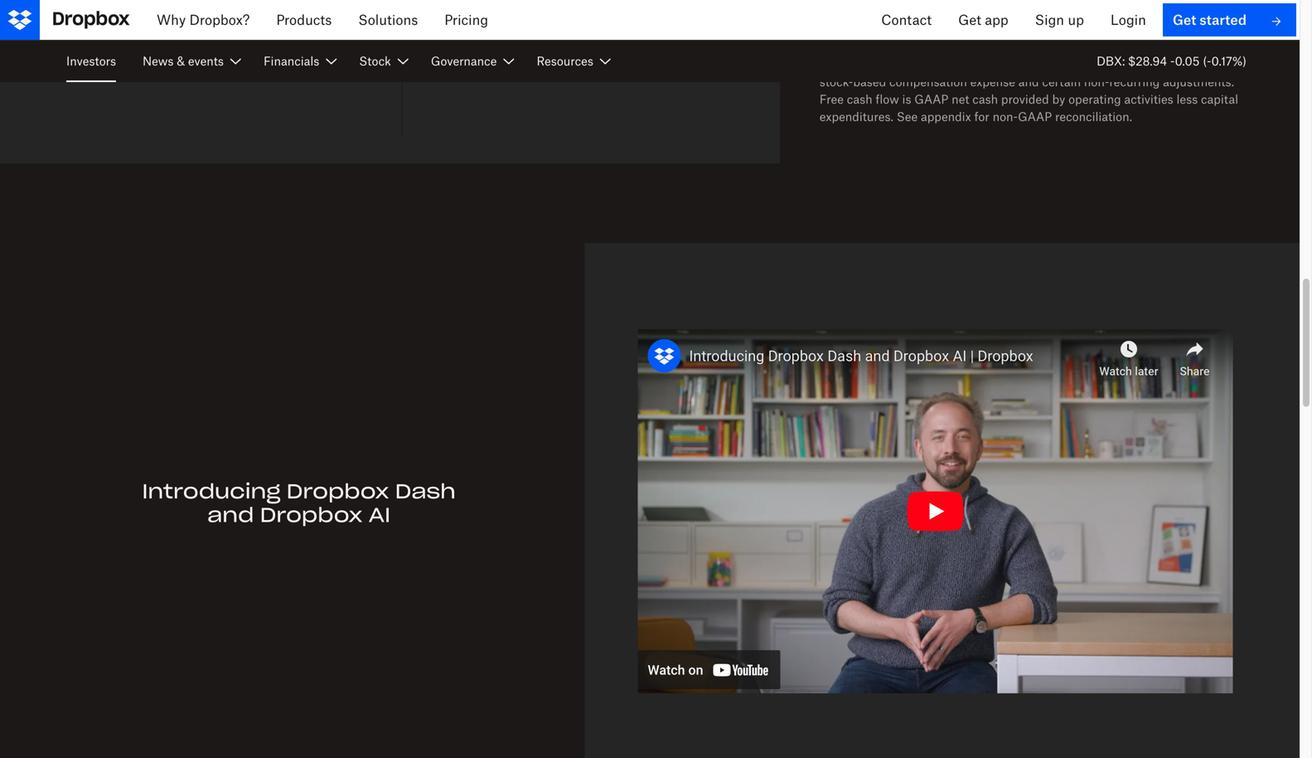 Task type: locate. For each thing, give the bounding box(es) containing it.
$28.94
[[1129, 54, 1168, 68]]

cash up "for"
[[973, 92, 999, 106]]

non-
[[1022, 57, 1047, 71], [1085, 75, 1110, 89], [993, 110, 1019, 124]]

0 horizontal spatial get
[[959, 12, 982, 28]]

get app
[[959, 12, 1009, 28]]

get for get started
[[1173, 12, 1197, 28]]

1 horizontal spatial margin
[[1140, 57, 1179, 71]]

margin up the expense
[[956, 57, 995, 71]]

get left app
[[959, 12, 982, 28]]

pricing
[[445, 12, 489, 28]]

get
[[959, 12, 982, 28], [1173, 12, 1197, 28]]

app
[[985, 12, 1009, 28]]

2 2020 from the left
[[462, 27, 491, 42]]

sign up link
[[1022, 0, 1098, 40]]

expense
[[971, 75, 1016, 89]]

gaap up compensation
[[885, 57, 919, 71]]

*note:
[[820, 57, 855, 71]]

non- right "for"
[[993, 110, 1019, 124]]

operating up the reconciliation.
[[1069, 92, 1122, 106]]

non- down dbx:
[[1085, 75, 1110, 89]]

cash up 'expenditures.'
[[847, 92, 873, 106]]

1 horizontal spatial 2021
[[558, 27, 585, 42]]

and
[[998, 57, 1018, 71], [1019, 75, 1040, 89], [207, 502, 254, 528]]

1 horizontal spatial cash
[[973, 92, 999, 106]]

1 horizontal spatial 2020
[[462, 27, 491, 42]]

non-
[[858, 57, 885, 71]]

get left started
[[1173, 12, 1197, 28]]

stock-
[[820, 75, 854, 89]]

0.17%)
[[1212, 54, 1247, 68]]

up
[[1069, 12, 1085, 28]]

sign
[[1036, 12, 1065, 28]]

dropbox
[[287, 478, 389, 504], [260, 502, 363, 528]]

2020
[[123, 27, 153, 42], [462, 27, 491, 42]]

2 cash from the left
[[973, 92, 999, 106]]

gaap down provided
[[1019, 110, 1053, 124]]

get inside popup button
[[959, 12, 982, 28]]

2 vertical spatial and
[[207, 502, 254, 528]]

1 vertical spatial non-
[[1085, 75, 1110, 89]]

0 horizontal spatial margin
[[956, 57, 995, 71]]

0 horizontal spatial cash
[[847, 92, 873, 106]]

-
[[1171, 54, 1176, 68]]

exclude
[[1182, 57, 1224, 71]]

cash
[[847, 92, 873, 106], [973, 92, 999, 106]]

2021
[[219, 27, 246, 42], [558, 27, 585, 42]]

2 margin from the left
[[1140, 57, 1179, 71]]

get started link
[[1163, 3, 1297, 36]]

operating up recurring
[[1084, 57, 1137, 71]]

solutions
[[359, 12, 418, 28]]

1 horizontal spatial get
[[1173, 12, 1197, 28]]

margin up recurring
[[1140, 57, 1179, 71]]

gaap
[[885, 57, 919, 71], [1047, 57, 1081, 71], [915, 92, 949, 106], [1019, 110, 1053, 124]]

2 get from the left
[[1173, 12, 1197, 28]]

get started
[[1173, 12, 1247, 28]]

0 horizontal spatial non-
[[993, 110, 1019, 124]]

0 vertical spatial non-
[[1022, 57, 1047, 71]]

0 horizontal spatial 2020
[[123, 27, 153, 42]]

2 2021 from the left
[[558, 27, 585, 42]]

gaap up the certain at the right top of page
[[1047, 57, 1081, 71]]

less
[[1177, 92, 1199, 106]]

0 horizontal spatial 2022
[[313, 27, 342, 42]]

certain
[[1043, 75, 1082, 89]]

1 get from the left
[[959, 12, 982, 28]]

free
[[820, 92, 844, 106]]

appendix
[[921, 110, 972, 124]]

get for get app
[[959, 12, 982, 28]]

net
[[952, 92, 970, 106]]

and inside introducing dropbox dash and dropbox ai
[[207, 502, 254, 528]]

dropbox?
[[189, 12, 250, 28]]

why dropbox? button
[[143, 0, 263, 40]]

margin
[[956, 57, 995, 71], [1140, 57, 1179, 71]]

1 margin from the left
[[956, 57, 995, 71]]

operating
[[1084, 57, 1137, 71], [1069, 92, 1122, 106]]

1 vertical spatial operating
[[1069, 92, 1122, 106]]

1 horizontal spatial 2022
[[652, 27, 681, 42]]

by
[[1053, 92, 1066, 106]]

2022
[[313, 27, 342, 42], [652, 27, 681, 42]]

*note: non-gaap gross margin and non-gaap operating margin exclude stock-based compensation expense and certain non-recurring adjustments. free cash flow is gaap net cash provided by operating activities less capital expenditures. see appendix for non-gaap reconciliation.
[[820, 57, 1239, 124]]

0 horizontal spatial 2021
[[219, 27, 246, 42]]

non- up the certain at the right top of page
[[1022, 57, 1047, 71]]

capital
[[1202, 92, 1239, 106]]

1 2021 from the left
[[219, 27, 246, 42]]

1 2020 from the left
[[123, 27, 153, 42]]



Task type: vqa. For each thing, say whether or not it's contained in the screenshot.
We'Re
no



Task type: describe. For each thing, give the bounding box(es) containing it.
why dropbox?
[[157, 12, 250, 28]]

gaap down compensation
[[915, 92, 949, 106]]

compensation
[[890, 75, 968, 89]]

products button
[[263, 0, 345, 40]]

ai
[[369, 502, 391, 528]]

dash
[[395, 478, 456, 504]]

sign up
[[1036, 12, 1085, 28]]

2 vertical spatial non-
[[993, 110, 1019, 124]]

expenditures.
[[820, 110, 894, 124]]

contact button
[[868, 0, 946, 40]]

adjustments.
[[1164, 75, 1235, 89]]

2 horizontal spatial non-
[[1085, 75, 1110, 89]]

dbx:
[[1097, 54, 1126, 68]]

reconciliation.
[[1056, 110, 1133, 124]]

2 2022 from the left
[[652, 27, 681, 42]]

gross
[[923, 57, 952, 71]]

introducing dropbox dash and dropbox ai
[[142, 478, 456, 528]]

0 vertical spatial operating
[[1084, 57, 1137, 71]]

login
[[1111, 12, 1147, 28]]

(-
[[1204, 54, 1212, 68]]

is
[[903, 92, 912, 106]]

get app button
[[946, 0, 1022, 40]]

based
[[854, 75, 887, 89]]

1 vertical spatial and
[[1019, 75, 1040, 89]]

why
[[157, 12, 186, 28]]

0.05
[[1176, 54, 1200, 68]]

flow
[[876, 92, 900, 106]]

1 2022 from the left
[[313, 27, 342, 42]]

introducing
[[142, 478, 281, 504]]

provided
[[1002, 92, 1050, 106]]

1 cash from the left
[[847, 92, 873, 106]]

login link
[[1098, 0, 1160, 40]]

recurring
[[1110, 75, 1161, 89]]

see
[[897, 110, 918, 124]]

products
[[276, 12, 332, 28]]

1 horizontal spatial non-
[[1022, 57, 1047, 71]]

activities
[[1125, 92, 1174, 106]]

pricing link
[[431, 0, 502, 40]]

for
[[975, 110, 990, 124]]

started
[[1200, 12, 1247, 28]]

solutions button
[[345, 0, 431, 40]]

dbx: $28.94 -0.05 (-0.17%)
[[1097, 54, 1247, 68]]

0 vertical spatial and
[[998, 57, 1018, 71]]

contact
[[882, 12, 932, 28]]



